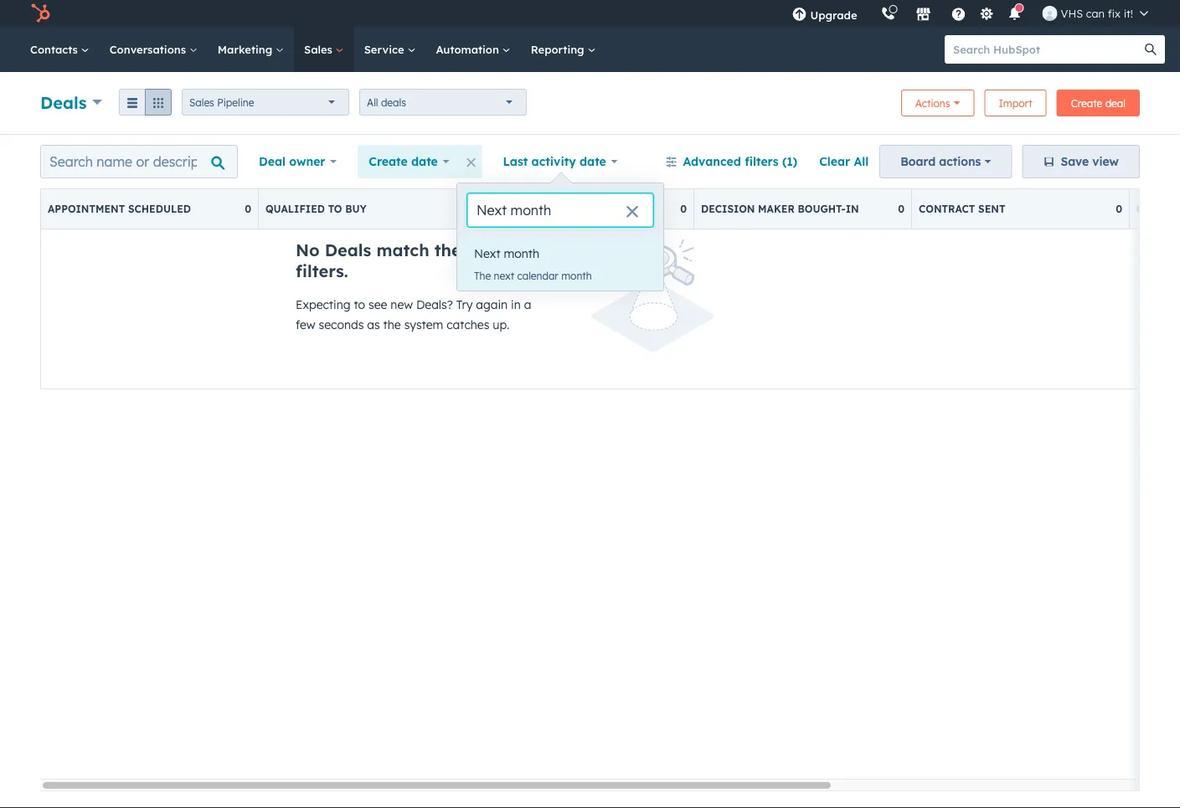 Task type: locate. For each thing, give the bounding box(es) containing it.
create for create date
[[369, 154, 408, 169]]

0 horizontal spatial deals
[[40, 92, 87, 113]]

create date button
[[358, 145, 461, 179]]

create inside popup button
[[369, 154, 408, 169]]

5 0 from the left
[[1116, 203, 1123, 215]]

clear input image
[[626, 206, 639, 220]]

0 horizontal spatial all
[[367, 96, 378, 109]]

deals right no
[[325, 240, 372, 261]]

to left buy
[[328, 203, 342, 215]]

1 vertical spatial all
[[854, 154, 869, 169]]

next month the next calendar month
[[474, 246, 592, 282]]

to
[[328, 203, 342, 215], [354, 298, 365, 312]]

to for expecting
[[354, 298, 365, 312]]

see
[[369, 298, 388, 312]]

3 0 from the left
[[681, 203, 687, 215]]

decision maker bought-in
[[701, 203, 860, 215]]

service link
[[354, 27, 426, 72]]

0 for appointment scheduled
[[245, 203, 251, 215]]

presentation
[[484, 203, 564, 215]]

menu containing vhs can fix it!
[[781, 0, 1161, 27]]

create inside button
[[1072, 97, 1103, 109]]

last
[[503, 154, 528, 169]]

scheduled
[[128, 203, 191, 215], [567, 203, 630, 215]]

deals
[[40, 92, 87, 113], [325, 240, 372, 261]]

all deals
[[367, 96, 406, 109]]

1 vertical spatial the
[[383, 318, 401, 332]]

0 vertical spatial to
[[328, 203, 342, 215]]

month up calendar
[[504, 246, 540, 261]]

advanced filters (1)
[[683, 154, 798, 169]]

1 vertical spatial create
[[369, 154, 408, 169]]

date inside create date popup button
[[411, 154, 438, 169]]

all left deals
[[367, 96, 378, 109]]

0 for decision maker bought-in
[[899, 203, 905, 215]]

0
[[245, 203, 251, 215], [463, 203, 469, 215], [681, 203, 687, 215], [899, 203, 905, 215], [1116, 203, 1123, 215]]

the
[[435, 240, 462, 261], [383, 318, 401, 332]]

the left next
[[435, 240, 462, 261]]

automation
[[436, 42, 503, 56]]

1 vertical spatial to
[[354, 298, 365, 312]]

scheduled up next month 'button'
[[567, 203, 630, 215]]

scheduled down search name or description search box
[[128, 203, 191, 215]]

month right calendar
[[562, 269, 592, 282]]

few
[[296, 318, 316, 332]]

can
[[1087, 6, 1105, 20]]

view
[[1093, 154, 1120, 169]]

contacts link
[[20, 27, 99, 72]]

conversations link
[[99, 27, 208, 72]]

(1)
[[783, 154, 798, 169]]

sales pipeline button
[[182, 89, 350, 116]]

1 0 from the left
[[245, 203, 251, 215]]

save
[[1061, 154, 1090, 169]]

date down all deals popup button
[[411, 154, 438, 169]]

0 vertical spatial sales
[[304, 42, 336, 56]]

0 left decision
[[681, 203, 687, 215]]

0 vertical spatial create
[[1072, 97, 1103, 109]]

1 horizontal spatial month
[[562, 269, 592, 282]]

0 left qualified
[[245, 203, 251, 215]]

import
[[999, 97, 1033, 109]]

Search name or description search field
[[40, 145, 238, 179]]

1 horizontal spatial date
[[580, 154, 607, 169]]

create down all deals
[[369, 154, 408, 169]]

2 scheduled from the left
[[567, 203, 630, 215]]

contacts
[[30, 42, 81, 56]]

clear all button
[[809, 145, 880, 179]]

sales for sales pipeline
[[189, 96, 214, 109]]

in
[[511, 298, 521, 312]]

create left deal
[[1072, 97, 1103, 109]]

to for qualified
[[328, 203, 342, 215]]

no deals match the current filters.
[[296, 240, 528, 282]]

1 horizontal spatial all
[[854, 154, 869, 169]]

all right clear
[[854, 154, 869, 169]]

1 date from the left
[[411, 154, 438, 169]]

all inside popup button
[[367, 96, 378, 109]]

1 horizontal spatial create
[[1072, 97, 1103, 109]]

deal owner
[[259, 154, 326, 169]]

1 horizontal spatial scheduled
[[567, 203, 630, 215]]

sales
[[304, 42, 336, 56], [189, 96, 214, 109]]

clear all
[[820, 154, 869, 169]]

month
[[504, 246, 540, 261], [562, 269, 592, 282]]

all
[[367, 96, 378, 109], [854, 154, 869, 169]]

help image
[[952, 8, 967, 23]]

advanced filters (1) button
[[655, 145, 809, 179]]

group
[[119, 89, 172, 116]]

upgrade
[[811, 8, 858, 22]]

reporting
[[531, 42, 588, 56]]

0 left closed
[[1116, 203, 1123, 215]]

no
[[296, 240, 320, 261]]

import button
[[985, 90, 1047, 116]]

to inside expecting to see new deals? try again in a few seconds as the system catches up.
[[354, 298, 365, 312]]

to left see
[[354, 298, 365, 312]]

date inside last activity date popup button
[[580, 154, 607, 169]]

sales inside popup button
[[189, 96, 214, 109]]

sales left pipeline
[[189, 96, 214, 109]]

sales for sales
[[304, 42, 336, 56]]

deals
[[381, 96, 406, 109]]

0 horizontal spatial scheduled
[[128, 203, 191, 215]]

0 vertical spatial deals
[[40, 92, 87, 113]]

0 vertical spatial all
[[367, 96, 378, 109]]

2 date from the left
[[580, 154, 607, 169]]

create deal
[[1072, 97, 1126, 109]]

contract
[[919, 203, 976, 215]]

actions button
[[902, 90, 975, 116]]

settings link
[[977, 5, 998, 22]]

1 horizontal spatial the
[[435, 240, 462, 261]]

menu
[[781, 0, 1161, 27]]

0 horizontal spatial month
[[504, 246, 540, 261]]

next
[[474, 246, 501, 261]]

0 vertical spatial the
[[435, 240, 462, 261]]

again
[[476, 298, 508, 312]]

the right as
[[383, 318, 401, 332]]

1 horizontal spatial to
[[354, 298, 365, 312]]

Search search field
[[468, 194, 654, 227]]

calendar
[[517, 269, 559, 282]]

1 scheduled from the left
[[128, 203, 191, 215]]

1 vertical spatial sales
[[189, 96, 214, 109]]

0 up current
[[463, 203, 469, 215]]

qualified
[[266, 203, 325, 215]]

0 horizontal spatial date
[[411, 154, 438, 169]]

0 horizontal spatial sales
[[189, 96, 214, 109]]

Search HubSpot search field
[[945, 35, 1151, 64]]

menu item
[[870, 0, 873, 27]]

new
[[391, 298, 413, 312]]

settings image
[[980, 7, 995, 22]]

next
[[494, 269, 515, 282]]

create
[[1072, 97, 1103, 109], [369, 154, 408, 169]]

the
[[474, 269, 491, 282]]

4 0 from the left
[[899, 203, 905, 215]]

date
[[411, 154, 438, 169], [580, 154, 607, 169]]

expecting
[[296, 298, 351, 312]]

in
[[846, 203, 860, 215]]

sales left service
[[304, 42, 336, 56]]

date right activity
[[580, 154, 607, 169]]

0 horizontal spatial to
[[328, 203, 342, 215]]

0 for qualified to buy
[[463, 203, 469, 215]]

closed 
[[1137, 203, 1181, 215]]

0 left contract
[[899, 203, 905, 215]]

terry turtle image
[[1043, 6, 1058, 21]]

current
[[467, 240, 528, 261]]

it!
[[1124, 6, 1134, 20]]

1 vertical spatial deals
[[325, 240, 372, 261]]

expecting to see new deals? try again in a few seconds as the system catches up.
[[296, 298, 532, 332]]

seconds
[[319, 318, 364, 332]]

next month list box
[[458, 237, 664, 291]]

2 0 from the left
[[463, 203, 469, 215]]

deals down the contacts link
[[40, 92, 87, 113]]

all inside button
[[854, 154, 869, 169]]

0 horizontal spatial the
[[383, 318, 401, 332]]

0 horizontal spatial create
[[369, 154, 408, 169]]

1 horizontal spatial deals
[[325, 240, 372, 261]]

1 horizontal spatial sales
[[304, 42, 336, 56]]

fix
[[1109, 6, 1121, 20]]



Task type: describe. For each thing, give the bounding box(es) containing it.
save view
[[1061, 154, 1120, 169]]

catches
[[447, 318, 490, 332]]

upgrade image
[[792, 8, 807, 23]]

calling icon button
[[875, 2, 903, 25]]

reporting link
[[521, 27, 606, 72]]

search button
[[1137, 35, 1166, 64]]

scheduled for appointment scheduled
[[128, 203, 191, 215]]

create date
[[369, 154, 438, 169]]

scheduled for presentation scheduled
[[567, 203, 630, 215]]

deals inside popup button
[[40, 92, 87, 113]]

0 for presentation scheduled
[[681, 203, 687, 215]]

the inside expecting to see new deals? try again in a few seconds as the system catches up.
[[383, 318, 401, 332]]

create deal button
[[1057, 90, 1141, 116]]

marketplaces button
[[906, 0, 942, 27]]

deals banner
[[40, 85, 1141, 117]]

board actions button
[[880, 145, 1013, 179]]

calling icon image
[[881, 6, 896, 22]]

closed
[[1137, 203, 1179, 215]]

maker
[[759, 203, 795, 215]]

notifications image
[[1008, 8, 1023, 23]]

deal owner button
[[248, 145, 348, 179]]

vhs can fix it! button
[[1033, 0, 1159, 27]]

hubspot link
[[20, 3, 63, 23]]

pipeline
[[217, 96, 254, 109]]

deals button
[[40, 90, 102, 114]]

board actions
[[901, 154, 982, 169]]

board
[[901, 154, 936, 169]]

automation link
[[426, 27, 521, 72]]

0 vertical spatial month
[[504, 246, 540, 261]]

conversations
[[110, 42, 189, 56]]

sales link
[[294, 27, 354, 72]]

decision
[[701, 203, 755, 215]]

deal
[[1106, 97, 1126, 109]]

deals inside "no deals match the current filters."
[[325, 240, 372, 261]]

try
[[456, 298, 473, 312]]

as
[[367, 318, 380, 332]]

marketplaces image
[[916, 8, 932, 23]]

activity
[[532, 154, 576, 169]]

a
[[524, 298, 532, 312]]

last activity date button
[[492, 145, 629, 179]]

help button
[[945, 0, 973, 27]]

owner
[[289, 154, 326, 169]]

bought-
[[798, 203, 846, 215]]

vhs can fix it!
[[1061, 6, 1134, 20]]

marketing link
[[208, 27, 294, 72]]

actions
[[916, 97, 951, 109]]

buy
[[345, 203, 367, 215]]

save view button
[[1023, 145, 1141, 179]]

1 vertical spatial month
[[562, 269, 592, 282]]

the inside "no deals match the current filters."
[[435, 240, 462, 261]]

deals?
[[416, 298, 453, 312]]

sales pipeline
[[189, 96, 254, 109]]

advanced
[[683, 154, 742, 169]]

sent
[[979, 203, 1006, 215]]

marketing
[[218, 42, 276, 56]]

appointment
[[48, 203, 125, 215]]

match
[[377, 240, 430, 261]]

qualified to buy
[[266, 203, 367, 215]]

last activity date
[[503, 154, 607, 169]]

presentation scheduled
[[484, 203, 630, 215]]

notifications button
[[1001, 0, 1030, 27]]

all deals button
[[360, 89, 527, 116]]

appointment scheduled
[[48, 203, 191, 215]]

deal
[[259, 154, 286, 169]]

create for create deal
[[1072, 97, 1103, 109]]

service
[[364, 42, 408, 56]]

contract sent
[[919, 203, 1006, 215]]

clear
[[820, 154, 851, 169]]

next month button
[[458, 237, 664, 271]]

filters.
[[296, 261, 348, 282]]

system
[[404, 318, 444, 332]]

search image
[[1146, 44, 1157, 55]]

up.
[[493, 318, 510, 332]]

actions
[[940, 154, 982, 169]]

hubspot image
[[30, 3, 50, 23]]

group inside the deals banner
[[119, 89, 172, 116]]

filters
[[745, 154, 779, 169]]

0 for contract sent
[[1116, 203, 1123, 215]]



Task type: vqa. For each thing, say whether or not it's contained in the screenshot.
Presentation scheduled
yes



